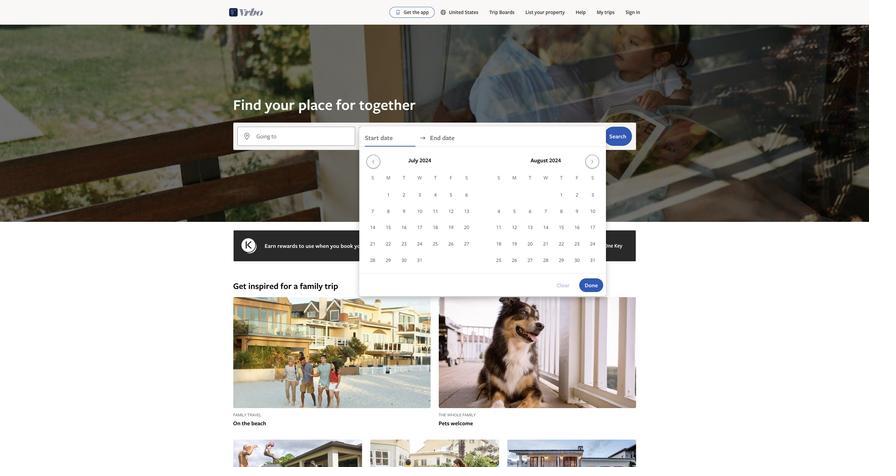 Task type: describe. For each thing, give the bounding box(es) containing it.
find
[[233, 95, 262, 115]]

7 inside august 2024 element
[[545, 208, 548, 215]]

27 for bottommost 27 button
[[528, 257, 533, 264]]

pets
[[439, 420, 450, 428]]

13 for rightmost 13 button
[[528, 224, 533, 231]]

1 vertical spatial 18 button
[[491, 236, 507, 252]]

22 button inside july 2024 element
[[381, 236, 397, 252]]

next month image
[[589, 159, 597, 165]]

28 inside august 2024 element
[[544, 257, 549, 264]]

8 for second 8 button from left
[[561, 208, 563, 215]]

23 for 2nd 23 button
[[575, 241, 580, 247]]

on
[[233, 420, 241, 428]]

0 horizontal spatial 12 button
[[444, 204, 459, 219]]

1 29 button from the left
[[381, 253, 397, 268]]

1 vertical spatial 11 button
[[491, 220, 507, 236]]

17 for first 17 button from the right
[[591, 224, 596, 231]]

0 vertical spatial 5 button
[[444, 187, 459, 203]]

6 for the topmost 6 button
[[466, 192, 468, 198]]

expedia,
[[424, 242, 445, 250]]

f for august 2024
[[576, 175, 579, 181]]

on
[[402, 242, 408, 250]]

3 button for july 2024
[[412, 187, 428, 203]]

2 15 button from the left
[[554, 220, 570, 236]]

help
[[576, 9, 586, 15]]

wizard region
[[0, 25, 870, 297]]

19 button inside august 2024 element
[[507, 236, 523, 252]]

united states button
[[435, 5, 484, 19]]

8 for 2nd 8 button from the right
[[387, 208, 390, 215]]

done
[[585, 282, 598, 289]]

application inside wizard region
[[365, 152, 601, 269]]

0 horizontal spatial 13 button
[[459, 204, 475, 219]]

1 horizontal spatial 25 button
[[491, 253, 507, 268]]

0 horizontal spatial 25 button
[[428, 236, 444, 252]]

19 for 19 'button' within the july 2024 element
[[449, 224, 454, 231]]

for inside get inspired for a family trip region
[[281, 281, 292, 292]]

rewards
[[278, 242, 298, 250]]

2 for july 2024
[[403, 192, 406, 198]]

your for list
[[535, 9, 545, 15]]

the inside "family travel on the beach"
[[242, 420, 250, 428]]

31 for 2nd 31 button from the right
[[418, 257, 423, 264]]

august
[[531, 157, 548, 164]]

1 16 button from the left
[[397, 220, 412, 236]]

0 vertical spatial 6 button
[[459, 187, 475, 203]]

1 7 button from the left
[[365, 204, 381, 219]]

find your place for together main content
[[0, 25, 870, 468]]

my trips
[[597, 9, 615, 15]]

your for find
[[265, 95, 295, 115]]

0 horizontal spatial 11 button
[[428, 204, 444, 219]]

july 2024
[[409, 157, 432, 164]]

1 for august 2024
[[561, 192, 563, 198]]

use
[[306, 242, 314, 250]]

2 28 button from the left
[[538, 253, 554, 268]]

to
[[299, 242, 304, 250]]

my
[[597, 9, 604, 15]]

1 17 button from the left
[[412, 220, 428, 236]]

you
[[331, 242, 340, 250]]

12 inside july 2024 element
[[449, 208, 454, 215]]

2 23 button from the left
[[570, 236, 585, 252]]

in
[[637, 9, 641, 15]]

1 button for august 2024
[[554, 187, 570, 203]]

august 2024
[[531, 157, 562, 164]]

16 for first 16 button from the left
[[402, 224, 407, 231]]

30 for 30 button within august 2024 element
[[575, 257, 580, 264]]

2 10 button from the left
[[585, 204, 601, 219]]

travel
[[248, 412, 262, 418]]

end date button
[[430, 130, 481, 147]]

start date
[[365, 134, 393, 142]]

6 for bottom 6 button
[[529, 208, 532, 215]]

my trips link
[[592, 5, 621, 19]]

20 for rightmost '20' button
[[528, 241, 533, 247]]

1 31 button from the left
[[412, 253, 428, 268]]

1 23 button from the left
[[397, 236, 412, 252]]

24 for second 24 button from right
[[418, 241, 423, 247]]

when
[[316, 242, 329, 250]]

together
[[359, 95, 416, 115]]

1 21 button from the left
[[365, 236, 381, 252]]

1 horizontal spatial 26 button
[[507, 253, 523, 268]]

13 for left 13 button
[[465, 208, 470, 215]]

22 button inside august 2024 element
[[554, 236, 570, 252]]

m for august 2024
[[513, 175, 517, 181]]

getaway
[[380, 242, 400, 250]]

1 for july 2024
[[387, 192, 390, 198]]

1 vertical spatial 6 button
[[523, 204, 538, 219]]

sign in button
[[621, 5, 646, 19]]

1 horizontal spatial 12 button
[[507, 220, 523, 236]]

19 button inside july 2024 element
[[444, 220, 459, 236]]

date for start date
[[381, 134, 393, 142]]

app
[[421, 9, 429, 15]]

0 horizontal spatial 4 button
[[428, 187, 444, 203]]

hotels.com
[[457, 242, 485, 250]]

small image
[[441, 9, 449, 15]]

get the app
[[404, 9, 429, 15]]

18 inside august 2024 element
[[497, 241, 502, 247]]

swimming pool image
[[233, 440, 362, 468]]

sign
[[626, 9, 636, 15]]

28 inside july 2024 element
[[371, 257, 376, 264]]

family inside the whole family pets welcome
[[463, 412, 476, 418]]

trips
[[605, 9, 615, 15]]

25 for the right "25" button
[[497, 257, 502, 264]]

family travel on the beach
[[233, 412, 266, 428]]

get inspired for a family trip
[[233, 281, 339, 292]]

1 horizontal spatial your
[[355, 242, 366, 250]]

july 2024 element
[[365, 174, 475, 269]]

f for july 2024
[[450, 175, 453, 181]]

list
[[526, 9, 534, 15]]

2024 for july 2024
[[420, 157, 432, 164]]

1 horizontal spatial 4 button
[[491, 204, 507, 219]]

1 horizontal spatial 20 button
[[523, 236, 538, 252]]

dog image
[[439, 298, 637, 409]]

and
[[446, 242, 455, 250]]

start date button
[[365, 130, 416, 147]]

next
[[367, 242, 378, 250]]

4 for the rightmost 4 button
[[498, 208, 501, 215]]

earn rewards to use when you book your next getaway on vrbo, expedia, and hotels.com
[[265, 242, 485, 250]]

list your property link
[[521, 5, 571, 19]]

0 vertical spatial the
[[413, 9, 420, 15]]

july
[[409, 157, 419, 164]]

1 14 button from the left
[[365, 220, 381, 236]]

2 8 button from the left
[[554, 204, 570, 219]]

2 16 button from the left
[[570, 220, 585, 236]]

22 inside august 2024 element
[[559, 241, 565, 247]]

m for july 2024
[[387, 175, 391, 181]]

w for july
[[418, 175, 422, 181]]

17 for second 17 button from right
[[418, 224, 423, 231]]



Task type: locate. For each thing, give the bounding box(es) containing it.
1 vertical spatial 25
[[497, 257, 502, 264]]

0 vertical spatial 19 button
[[444, 220, 459, 236]]

19 for 19 'button' within august 2024 element
[[512, 241, 518, 247]]

20
[[465, 224, 470, 231], [528, 241, 533, 247]]

2 14 from the left
[[544, 224, 549, 231]]

2 f from the left
[[576, 175, 579, 181]]

9
[[403, 208, 406, 215], [576, 208, 579, 215]]

2 29 button from the left
[[554, 253, 570, 268]]

states
[[465, 9, 479, 15]]

13 inside july 2024 element
[[465, 208, 470, 215]]

for right place
[[336, 95, 356, 115]]

19
[[449, 224, 454, 231], [512, 241, 518, 247]]

2 t from the left
[[434, 175, 437, 181]]

family up welcome
[[463, 412, 476, 418]]

2 button for august 2024
[[570, 187, 585, 203]]

17
[[418, 224, 423, 231], [591, 224, 596, 231]]

30 inside august 2024 element
[[575, 257, 580, 264]]

get inside get inspired for a family trip region
[[233, 281, 247, 292]]

31 for second 31 button from left
[[591, 257, 596, 264]]

1 horizontal spatial m
[[513, 175, 517, 181]]

6
[[466, 192, 468, 198], [529, 208, 532, 215]]

1 horizontal spatial 23 button
[[570, 236, 585, 252]]

18 button right hotels.com
[[491, 236, 507, 252]]

2 family from the left
[[463, 412, 476, 418]]

2024 right july
[[420, 157, 432, 164]]

1 horizontal spatial 6 button
[[523, 204, 538, 219]]

a
[[294, 281, 298, 292]]

18 button up "expedia,"
[[428, 220, 444, 236]]

1 horizontal spatial f
[[576, 175, 579, 181]]

5 inside july 2024 element
[[450, 192, 453, 198]]

1 horizontal spatial date
[[443, 134, 455, 142]]

2 3 from the left
[[592, 192, 595, 198]]

1 family from the left
[[233, 412, 247, 418]]

1 22 from the left
[[386, 241, 391, 247]]

2 30 from the left
[[575, 257, 580, 264]]

1 horizontal spatial 28
[[544, 257, 549, 264]]

13 inside august 2024 element
[[528, 224, 533, 231]]

0 horizontal spatial 26 button
[[444, 236, 459, 252]]

5 inside august 2024 element
[[514, 208, 516, 215]]

2 10 from the left
[[591, 208, 596, 215]]

21 inside august 2024 element
[[544, 241, 549, 247]]

1 horizontal spatial 15
[[559, 224, 565, 231]]

9 for second the 9 button from right
[[403, 208, 406, 215]]

8
[[387, 208, 390, 215], [561, 208, 563, 215]]

1 10 from the left
[[418, 208, 423, 215]]

1 horizontal spatial 6
[[529, 208, 532, 215]]

1 horizontal spatial 2024
[[550, 157, 562, 164]]

get inspired for a family trip region
[[229, 281, 641, 468]]

1 3 button from the left
[[412, 187, 428, 203]]

book
[[341, 242, 353, 250]]

1 24 from the left
[[418, 241, 423, 247]]

1 vertical spatial 26
[[512, 257, 518, 264]]

help link
[[571, 5, 592, 19]]

0 vertical spatial 12
[[449, 208, 454, 215]]

2 s from the left
[[466, 175, 468, 181]]

18 button
[[428, 220, 444, 236], [491, 236, 507, 252]]

directional image
[[420, 135, 426, 141]]

0 vertical spatial 27 button
[[459, 236, 475, 252]]

0 horizontal spatial 15 button
[[381, 220, 397, 236]]

trip
[[490, 9, 499, 15]]

search button
[[604, 127, 632, 146]]

30 button inside july 2024 element
[[397, 253, 412, 268]]

get
[[404, 9, 412, 15], [233, 281, 247, 292]]

1 horizontal spatial 13 button
[[523, 220, 538, 236]]

start
[[365, 134, 379, 142]]

date right end at the top of page
[[443, 134, 455, 142]]

11 inside august 2024 element
[[497, 224, 502, 231]]

26 for rightmost 26 button
[[512, 257, 518, 264]]

list your property
[[526, 9, 565, 15]]

0 horizontal spatial date
[[381, 134, 393, 142]]

30 down on
[[402, 257, 407, 264]]

4
[[434, 192, 437, 198], [498, 208, 501, 215]]

1 vertical spatial 12
[[512, 224, 518, 231]]

21 button
[[365, 236, 381, 252], [538, 236, 554, 252]]

1 horizontal spatial 30
[[575, 257, 580, 264]]

0 vertical spatial 26
[[449, 241, 454, 247]]

get left inspired
[[233, 281, 247, 292]]

1 horizontal spatial 5
[[514, 208, 516, 215]]

0 horizontal spatial 2
[[403, 192, 406, 198]]

29 button
[[381, 253, 397, 268], [554, 253, 570, 268]]

1 2024 from the left
[[420, 157, 432, 164]]

get right download the app button image at left top
[[404, 9, 412, 15]]

0 horizontal spatial 14 button
[[365, 220, 381, 236]]

14 inside july 2024 element
[[371, 224, 376, 231]]

28 button
[[365, 253, 381, 268], [538, 253, 554, 268]]

1 8 from the left
[[387, 208, 390, 215]]

get for get the app
[[404, 9, 412, 15]]

1 vertical spatial 25 button
[[491, 253, 507, 268]]

2024 right the august
[[550, 157, 562, 164]]

1 horizontal spatial 17
[[591, 224, 596, 231]]

property
[[546, 9, 565, 15]]

w down august 2024
[[544, 175, 549, 181]]

the right on
[[242, 420, 250, 428]]

search
[[610, 133, 627, 140]]

your right find
[[265, 95, 295, 115]]

1
[[387, 192, 390, 198], [561, 192, 563, 198]]

1 vertical spatial 18
[[497, 241, 502, 247]]

12
[[449, 208, 454, 215], [512, 224, 518, 231]]

0 vertical spatial 11
[[433, 208, 438, 215]]

1 1 from the left
[[387, 192, 390, 198]]

1 vertical spatial 26 button
[[507, 253, 523, 268]]

3 inside july 2024 element
[[419, 192, 421, 198]]

0 horizontal spatial 18 button
[[428, 220, 444, 236]]

31 button up "done"
[[585, 253, 601, 268]]

welcome
[[451, 420, 473, 428]]

5
[[450, 192, 453, 198], [514, 208, 516, 215]]

your inside list your property link
[[535, 9, 545, 15]]

f inside august 2024 element
[[576, 175, 579, 181]]

done button
[[580, 279, 604, 292]]

0 vertical spatial your
[[535, 9, 545, 15]]

get for get inspired for a family trip
[[233, 281, 247, 292]]

for left a
[[281, 281, 292, 292]]

3 s from the left
[[498, 175, 501, 181]]

0 horizontal spatial 27
[[465, 241, 470, 247]]

0 horizontal spatial 5
[[450, 192, 453, 198]]

1 w from the left
[[418, 175, 422, 181]]

0 horizontal spatial family
[[233, 412, 247, 418]]

2 14 button from the left
[[538, 220, 554, 236]]

0 horizontal spatial 3
[[419, 192, 421, 198]]

1 horizontal spatial family
[[463, 412, 476, 418]]

0 horizontal spatial 4
[[434, 192, 437, 198]]

1 horizontal spatial 21
[[544, 241, 549, 247]]

end
[[430, 134, 441, 142]]

2 2 from the left
[[576, 192, 579, 198]]

18 inside july 2024 element
[[433, 224, 438, 231]]

date right start
[[381, 134, 393, 142]]

0 vertical spatial get
[[404, 9, 412, 15]]

16 for 2nd 16 button from the left
[[575, 224, 580, 231]]

united states
[[449, 9, 479, 15]]

1 vertical spatial 11
[[497, 224, 502, 231]]

31 down vrbo,
[[418, 257, 423, 264]]

2 22 button from the left
[[554, 236, 570, 252]]

1 horizontal spatial 18 button
[[491, 236, 507, 252]]

10 for second 10 button from the right
[[418, 208, 423, 215]]

1 24 button from the left
[[412, 236, 428, 252]]

w for august
[[544, 175, 549, 181]]

1 horizontal spatial 9 button
[[570, 204, 585, 219]]

23 for second 23 button from the right
[[402, 241, 407, 247]]

31 button down vrbo,
[[412, 253, 428, 268]]

your right list
[[535, 9, 545, 15]]

1 28 from the left
[[371, 257, 376, 264]]

1 vertical spatial 5 button
[[507, 204, 523, 219]]

2 24 from the left
[[591, 241, 596, 247]]

6 button
[[459, 187, 475, 203], [523, 204, 538, 219]]

1 horizontal spatial 9
[[576, 208, 579, 215]]

31 inside july 2024 element
[[418, 257, 423, 264]]

3 for july 2024
[[419, 192, 421, 198]]

11 inside july 2024 element
[[433, 208, 438, 215]]

1 horizontal spatial 21 button
[[538, 236, 554, 252]]

recently viewed region
[[229, 266, 641, 277]]

m inside july 2024 element
[[387, 175, 391, 181]]

0 vertical spatial 27
[[465, 241, 470, 247]]

1 horizontal spatial 3
[[592, 192, 595, 198]]

15
[[386, 224, 391, 231], [559, 224, 565, 231]]

4 t from the left
[[561, 175, 563, 181]]

2 2 button from the left
[[570, 187, 585, 203]]

0 horizontal spatial 16
[[402, 224, 407, 231]]

30 up done button
[[575, 257, 580, 264]]

17 inside july 2024 element
[[418, 224, 423, 231]]

24 for 1st 24 button from right
[[591, 241, 596, 247]]

2 21 button from the left
[[538, 236, 554, 252]]

0 horizontal spatial m
[[387, 175, 391, 181]]

trip
[[325, 281, 339, 292]]

family
[[300, 281, 323, 292]]

6 inside july 2024 element
[[466, 192, 468, 198]]

m inside august 2024 element
[[513, 175, 517, 181]]

10
[[418, 208, 423, 215], [591, 208, 596, 215]]

1 17 from the left
[[418, 224, 423, 231]]

trip boards link
[[484, 5, 521, 19]]

1 horizontal spatial 4
[[498, 208, 501, 215]]

1 15 button from the left
[[381, 220, 397, 236]]

26 for 26 button to the left
[[449, 241, 454, 247]]

w inside august 2024 element
[[544, 175, 549, 181]]

your inside wizard region
[[265, 95, 295, 115]]

1 31 from the left
[[418, 257, 423, 264]]

3 inside august 2024 element
[[592, 192, 595, 198]]

for
[[336, 95, 356, 115], [281, 281, 292, 292]]

earn
[[265, 242, 276, 250]]

family up on
[[233, 412, 247, 418]]

0 horizontal spatial w
[[418, 175, 422, 181]]

w
[[418, 175, 422, 181], [544, 175, 549, 181]]

25 inside august 2024 element
[[497, 257, 502, 264]]

0 vertical spatial 18
[[433, 224, 438, 231]]

31 up "done"
[[591, 257, 596, 264]]

2 button for july 2024
[[397, 187, 412, 203]]

11 button
[[428, 204, 444, 219], [491, 220, 507, 236]]

2 date from the left
[[443, 134, 455, 142]]

for inside wizard region
[[336, 95, 356, 115]]

30 inside july 2024 element
[[402, 257, 407, 264]]

4 button
[[428, 187, 444, 203], [491, 204, 507, 219]]

26
[[449, 241, 454, 247], [512, 257, 518, 264]]

vrbo,
[[409, 242, 423, 250]]

30 for 30 button within july 2024 element
[[402, 257, 407, 264]]

26 inside august 2024 element
[[512, 257, 518, 264]]

1 horizontal spatial 31 button
[[585, 253, 601, 268]]

2 24 button from the left
[[585, 236, 601, 252]]

download the app button image
[[396, 10, 401, 15]]

1 29 from the left
[[386, 257, 391, 264]]

2 31 from the left
[[591, 257, 596, 264]]

24
[[418, 241, 423, 247], [591, 241, 596, 247]]

1 3 from the left
[[419, 192, 421, 198]]

23 inside july 2024 element
[[402, 241, 407, 247]]

2 vertical spatial your
[[355, 242, 366, 250]]

2 1 from the left
[[561, 192, 563, 198]]

1 m from the left
[[387, 175, 391, 181]]

14
[[371, 224, 376, 231], [544, 224, 549, 231]]

inspired
[[249, 281, 279, 292]]

place
[[299, 95, 333, 115]]

0 horizontal spatial 1
[[387, 192, 390, 198]]

0 horizontal spatial 8
[[387, 208, 390, 215]]

1 7 from the left
[[372, 208, 374, 215]]

30 button
[[397, 253, 412, 268], [570, 253, 585, 268]]

31 inside august 2024 element
[[591, 257, 596, 264]]

1 14 from the left
[[371, 224, 376, 231]]

29 inside august 2024 element
[[559, 257, 565, 264]]

16 button
[[397, 220, 412, 236], [570, 220, 585, 236]]

1 button
[[381, 187, 397, 203], [554, 187, 570, 203]]

0 horizontal spatial 22 button
[[381, 236, 397, 252]]

2 15 from the left
[[559, 224, 565, 231]]

9 inside august 2024 element
[[576, 208, 579, 215]]

30 button down on
[[397, 253, 412, 268]]

23 inside august 2024 element
[[575, 241, 580, 247]]

0 horizontal spatial 10
[[418, 208, 423, 215]]

19 inside august 2024 element
[[512, 241, 518, 247]]

application containing july 2024
[[365, 152, 601, 269]]

beach image
[[233, 298, 431, 409]]

1 horizontal spatial 10
[[591, 208, 596, 215]]

august 2024 element
[[491, 174, 601, 269]]

2 m from the left
[[513, 175, 517, 181]]

29 inside july 2024 element
[[386, 257, 391, 264]]

get the app link
[[390, 7, 435, 18]]

0 horizontal spatial 25
[[433, 241, 438, 247]]

1 t from the left
[[403, 175, 406, 181]]

0 horizontal spatial 20
[[465, 224, 470, 231]]

27 inside july 2024 element
[[465, 241, 470, 247]]

7 inside july 2024 element
[[372, 208, 374, 215]]

trip boards
[[490, 9, 515, 15]]

1 inside july 2024 element
[[387, 192, 390, 198]]

0 horizontal spatial 11
[[433, 208, 438, 215]]

1 9 from the left
[[403, 208, 406, 215]]

application
[[365, 152, 601, 269]]

14 inside august 2024 element
[[544, 224, 549, 231]]

14 for second 14 button from left
[[544, 224, 549, 231]]

2 30 button from the left
[[570, 253, 585, 268]]

0 horizontal spatial for
[[281, 281, 292, 292]]

f inside july 2024 element
[[450, 175, 453, 181]]

whole
[[448, 412, 462, 418]]

0 horizontal spatial 28
[[371, 257, 376, 264]]

18
[[433, 224, 438, 231], [497, 241, 502, 247]]

19 inside july 2024 element
[[449, 224, 454, 231]]

m
[[387, 175, 391, 181], [513, 175, 517, 181]]

find your place for together
[[233, 95, 416, 115]]

15 button
[[381, 220, 397, 236], [554, 220, 570, 236]]

25 inside july 2024 element
[[433, 241, 438, 247]]

30 button inside august 2024 element
[[570, 253, 585, 268]]

1 horizontal spatial 27 button
[[523, 253, 538, 268]]

1 date from the left
[[381, 134, 393, 142]]

1 horizontal spatial 16
[[575, 224, 580, 231]]

w inside july 2024 element
[[418, 175, 422, 181]]

2 2024 from the left
[[550, 157, 562, 164]]

0 horizontal spatial 16 button
[[397, 220, 412, 236]]

13
[[465, 208, 470, 215], [528, 224, 533, 231]]

1 1 button from the left
[[381, 187, 397, 203]]

18 right hotels.com
[[497, 241, 502, 247]]

12 inside august 2024 element
[[512, 224, 518, 231]]

5 for the topmost 5 button
[[450, 192, 453, 198]]

the
[[413, 9, 420, 15], [242, 420, 250, 428]]

30 button up "done"
[[570, 253, 585, 268]]

1 horizontal spatial 11
[[497, 224, 502, 231]]

0 horizontal spatial 27 button
[[459, 236, 475, 252]]

2 23 from the left
[[575, 241, 580, 247]]

16 inside august 2024 element
[[575, 224, 580, 231]]

15 for first 15 button
[[386, 224, 391, 231]]

2 7 from the left
[[545, 208, 548, 215]]

29
[[386, 257, 391, 264], [559, 257, 565, 264]]

2
[[403, 192, 406, 198], [576, 192, 579, 198]]

17 inside august 2024 element
[[591, 224, 596, 231]]

1 30 from the left
[[402, 257, 407, 264]]

16 inside july 2024 element
[[402, 224, 407, 231]]

3 button
[[412, 187, 428, 203], [585, 187, 601, 203]]

2 22 from the left
[[559, 241, 565, 247]]

f
[[450, 175, 453, 181], [576, 175, 579, 181]]

2 7 button from the left
[[538, 204, 554, 219]]

8 inside august 2024 element
[[561, 208, 563, 215]]

2 21 from the left
[[544, 241, 549, 247]]

1 horizontal spatial 8 button
[[554, 204, 570, 219]]

w down july 2024
[[418, 175, 422, 181]]

3 for august 2024
[[592, 192, 595, 198]]

20 for top '20' button
[[465, 224, 470, 231]]

2 17 button from the left
[[585, 220, 601, 236]]

1 vertical spatial the
[[242, 420, 250, 428]]

your left next
[[355, 242, 366, 250]]

1 f from the left
[[450, 175, 453, 181]]

1 15 from the left
[[386, 224, 391, 231]]

2 horizontal spatial your
[[535, 9, 545, 15]]

1 22 button from the left
[[381, 236, 397, 252]]

3 button for august 2024
[[585, 187, 601, 203]]

23 button
[[397, 236, 412, 252], [570, 236, 585, 252]]

25 for the left "25" button
[[433, 241, 438, 247]]

8 inside july 2024 element
[[387, 208, 390, 215]]

2 17 from the left
[[591, 224, 596, 231]]

1 2 from the left
[[403, 192, 406, 198]]

2 28 from the left
[[544, 257, 549, 264]]

2 9 button from the left
[[570, 204, 585, 219]]

0 horizontal spatial 21
[[371, 241, 376, 247]]

1 horizontal spatial 12
[[512, 224, 518, 231]]

1 10 button from the left
[[412, 204, 428, 219]]

1 s from the left
[[372, 175, 374, 181]]

1 23 from the left
[[402, 241, 407, 247]]

10 inside july 2024 element
[[418, 208, 423, 215]]

0 horizontal spatial 2 button
[[397, 187, 412, 203]]

24 button
[[412, 236, 428, 252], [585, 236, 601, 252]]

2 1 button from the left
[[554, 187, 570, 203]]

27 inside august 2024 element
[[528, 257, 533, 264]]

2 for august 2024
[[576, 192, 579, 198]]

9 for 2nd the 9 button
[[576, 208, 579, 215]]

1 vertical spatial for
[[281, 281, 292, 292]]

0 horizontal spatial 17
[[418, 224, 423, 231]]

the whole family pets welcome
[[439, 412, 476, 428]]

end date
[[430, 134, 455, 142]]

1 horizontal spatial 20
[[528, 241, 533, 247]]

1 horizontal spatial 13
[[528, 224, 533, 231]]

15 inside august 2024 element
[[559, 224, 565, 231]]

9 inside july 2024 element
[[403, 208, 406, 215]]

22 inside july 2024 element
[[386, 241, 391, 247]]

6 inside august 2024 element
[[529, 208, 532, 215]]

2 3 button from the left
[[585, 187, 601, 203]]

date for end date
[[443, 134, 455, 142]]

1 horizontal spatial 19 button
[[507, 236, 523, 252]]

s
[[372, 175, 374, 181], [466, 175, 468, 181], [498, 175, 501, 181], [592, 175, 595, 181]]

11
[[433, 208, 438, 215], [497, 224, 502, 231]]

get inside get the app link
[[404, 9, 412, 15]]

1 21 from the left
[[371, 241, 376, 247]]

4 s from the left
[[592, 175, 595, 181]]

2024 for august 2024
[[550, 157, 562, 164]]

2 31 button from the left
[[585, 253, 601, 268]]

13 button
[[459, 204, 475, 219], [523, 220, 538, 236]]

the
[[439, 412, 447, 418]]

5 for the bottom 5 button
[[514, 208, 516, 215]]

22 button
[[381, 236, 397, 252], [554, 236, 570, 252]]

0 horizontal spatial 30 button
[[397, 253, 412, 268]]

vrbo logo image
[[229, 7, 263, 18]]

1 9 button from the left
[[397, 204, 412, 219]]

0 horizontal spatial 1 button
[[381, 187, 397, 203]]

1 30 button from the left
[[397, 253, 412, 268]]

10 inside august 2024 element
[[591, 208, 596, 215]]

boards
[[500, 9, 515, 15]]

31
[[418, 257, 423, 264], [591, 257, 596, 264]]

1 16 from the left
[[402, 224, 407, 231]]

3 t from the left
[[529, 175, 532, 181]]

14 for second 14 button from right
[[371, 224, 376, 231]]

1 28 button from the left
[[365, 253, 381, 268]]

1 vertical spatial 27
[[528, 257, 533, 264]]

united
[[449, 9, 464, 15]]

0 vertical spatial 20 button
[[459, 220, 475, 236]]

1 2 button from the left
[[397, 187, 412, 203]]

2 8 from the left
[[561, 208, 563, 215]]

7 button
[[365, 204, 381, 219], [538, 204, 554, 219]]

4 for left 4 button
[[434, 192, 437, 198]]

2 29 from the left
[[559, 257, 565, 264]]

family in house with garden image
[[370, 440, 499, 468]]

1 vertical spatial 27 button
[[523, 253, 538, 268]]

1 button for july 2024
[[381, 187, 397, 203]]

27 for the topmost 27 button
[[465, 241, 470, 247]]

1 8 button from the left
[[381, 204, 397, 219]]

family inside "family travel on the beach"
[[233, 412, 247, 418]]

31 button
[[412, 253, 428, 268], [585, 253, 601, 268]]

the left app
[[413, 9, 420, 15]]

1 horizontal spatial 19
[[512, 241, 518, 247]]

16
[[402, 224, 407, 231], [575, 224, 580, 231]]

previous month image
[[370, 159, 378, 165]]

2 9 from the left
[[576, 208, 579, 215]]

2 w from the left
[[544, 175, 549, 181]]

big house with pool image
[[508, 440, 637, 468]]

18 up "expedia,"
[[433, 224, 438, 231]]

sign in
[[626, 9, 641, 15]]

1 horizontal spatial 16 button
[[570, 220, 585, 236]]

26 inside july 2024 element
[[449, 241, 454, 247]]

5 button
[[444, 187, 459, 203], [507, 204, 523, 219]]

7
[[372, 208, 374, 215], [545, 208, 548, 215]]

0 vertical spatial 13
[[465, 208, 470, 215]]

15 for first 15 button from right
[[559, 224, 565, 231]]

1 horizontal spatial 17 button
[[585, 220, 601, 236]]

1 inside august 2024 element
[[561, 192, 563, 198]]

beach
[[252, 420, 266, 428]]

2 16 from the left
[[575, 224, 580, 231]]

1 horizontal spatial 3 button
[[585, 187, 601, 203]]

0 vertical spatial for
[[336, 95, 356, 115]]

10 for first 10 button from the right
[[591, 208, 596, 215]]

21 inside july 2024 element
[[371, 241, 376, 247]]

1 vertical spatial 19
[[512, 241, 518, 247]]

15 inside july 2024 element
[[386, 224, 391, 231]]

0 horizontal spatial 18
[[433, 224, 438, 231]]



Task type: vqa. For each thing, say whether or not it's contained in the screenshot.


